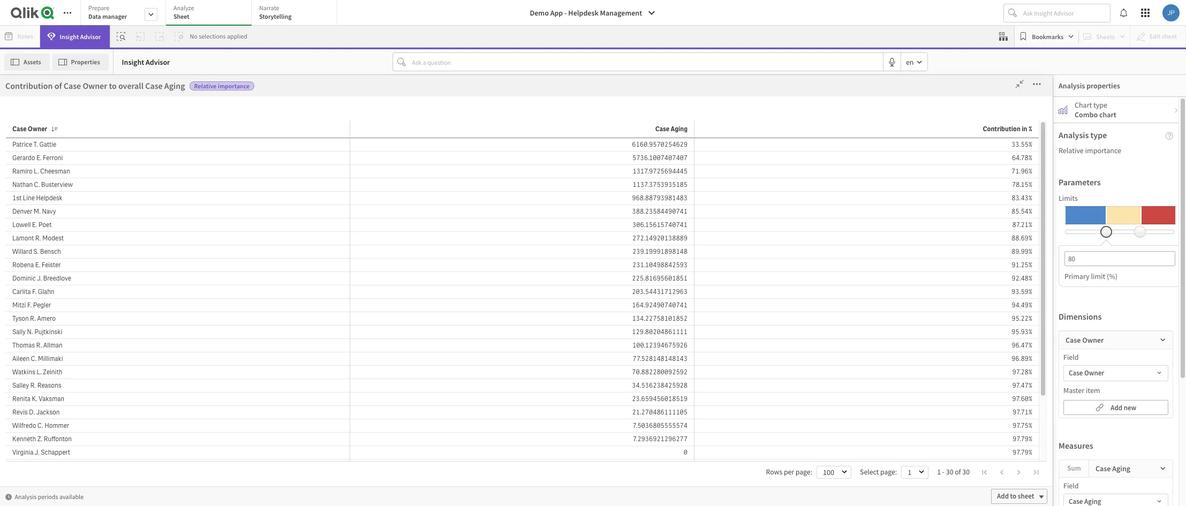 Task type: locate. For each thing, give the bounding box(es) containing it.
case record type menu item
[[55, 333, 153, 354]]

vs
[[53, 155, 61, 166]]

0 vertical spatial f.
[[32, 288, 37, 296]]

0 horizontal spatial salley
[[12, 381, 29, 390]]

mutual dependency between case aging and selected items
[[184, 428, 403, 439]]

0 vertical spatial ferroni
[[43, 154, 63, 162]]

j. down z.
[[35, 448, 40, 457]]

1 vertical spatial j.
[[35, 448, 40, 457]]

millimaki down huxtable
[[881, 321, 908, 330]]

0 for lowell e. poet
[[1013, 370, 1017, 379]]

129.80204861111
[[632, 328, 688, 336]]

1 vertical spatial gerardo e. ferroni
[[853, 358, 908, 367]]

feister down huxtable
[[885, 309, 906, 318]]

add to sheet button for case aging by case is closed
[[677, 387, 733, 402]]

Ask Insight Advisor text field
[[1022, 4, 1111, 21]]

case aging button up 6160.9570254629
[[642, 123, 692, 136]]

j.
[[37, 274, 42, 283], [35, 448, 40, 457]]

0 vertical spatial gerardo
[[12, 154, 35, 162]]

1 vertical spatial poet
[[882, 370, 896, 379]]

case
[[64, 80, 81, 91], [145, 80, 163, 91], [12, 125, 27, 133], [656, 125, 670, 133], [243, 164, 260, 175], [324, 164, 342, 175], [473, 164, 491, 175], [526, 164, 543, 175], [61, 167, 75, 177], [61, 188, 75, 198], [983, 207, 998, 216], [61, 210, 75, 219], [61, 231, 75, 241], [61, 253, 75, 262], [61, 274, 75, 284], [61, 295, 75, 305], [61, 317, 75, 327], [1066, 335, 1081, 345], [61, 338, 75, 348], [61, 360, 75, 369], [1069, 369, 1084, 378], [61, 381, 75, 391], [293, 428, 310, 439], [1096, 464, 1111, 474]]

page right select
[[881, 468, 896, 477]]

1 vertical spatial timetable
[[77, 381, 109, 391]]

1 vertical spatial more image
[[425, 163, 442, 174]]

%ownerid menu item
[[55, 140, 153, 161]]

wilfredo c. hommer inside showing 31 rows and 3 columns. use arrow keys to navigate in table cells and tab to move to pagination controls. for the full range of keyboard navigation, see the documentation. element
[[12, 422, 69, 430]]

1 vertical spatial contribution
[[983, 125, 1021, 133]]

type inside chart type combo chart
[[1094, 100, 1108, 110]]

l. right the ramiro
[[34, 167, 39, 176]]

1 horizontal spatial 30
[[963, 468, 970, 477]]

2 97.79% from the top
[[1013, 448, 1033, 457]]

1 fields button from the left
[[0, 75, 55, 109]]

low
[[896, 75, 935, 102]]

case inside case count menu item
[[61, 210, 75, 219]]

date inside "case closed date" menu item
[[100, 188, 114, 198]]

0 up 95.93%
[[1013, 309, 1017, 318]]

by for case
[[515, 164, 524, 175]]

insight
[[60, 32, 79, 40], [122, 57, 144, 67]]

high priority cases 72
[[112, 75, 285, 149]]

0 horizontal spatial robena e. feister
[[12, 261, 61, 270]]

master for master items
[[11, 130, 29, 138]]

true for gerardo e. ferroni
[[765, 358, 779, 367]]

master left the item
[[1064, 386, 1085, 395]]

page
[[796, 468, 811, 477], [881, 468, 896, 477]]

0 vertical spatial contribution
[[5, 80, 53, 91]]

33.55%
[[1012, 140, 1033, 149]]

30 left go to the first page image
[[963, 468, 970, 477]]

add to sheet up '21.270486111105'
[[683, 390, 720, 399]]

app
[[551, 8, 563, 18]]

1 vertical spatial case aging button
[[55, 167, 132, 177]]

casenumber button
[[55, 424, 132, 434]]

timetable inside 'menu item'
[[77, 360, 109, 369]]

date for case closed date
[[100, 188, 114, 198]]

j. up carlita f. glahn
[[37, 274, 42, 283]]

0 horizontal spatial mutual
[[184, 428, 210, 439]]

1 horizontal spatial master
[[1064, 386, 1085, 395]]

type down 142
[[584, 155, 602, 166]]

feister inside grid
[[885, 309, 906, 318]]

l. left 'zeinith'
[[37, 368, 42, 377]]

1 vertical spatial hommer
[[45, 422, 69, 430]]

case is closed menu item
[[55, 268, 153, 290]]

manager
[[102, 12, 127, 20]]

relative importance right the auto- on the left
[[194, 82, 250, 90]]

%ownerid
[[61, 145, 94, 155]]

wilfredo
[[853, 333, 879, 342], [12, 422, 36, 430]]

- right the 1
[[943, 468, 945, 477]]

feister down bensch
[[42, 261, 61, 270]]

importance for full screen icon
[[368, 166, 400, 174]]

add to sheet button up information
[[388, 387, 444, 402]]

0 horizontal spatial hommer
[[45, 422, 69, 430]]

21.270486111105
[[633, 408, 688, 417]]

0 down '92.48%'
[[1013, 284, 1017, 293]]

1
[[938, 468, 941, 477]]

salley inside showing 31 rows and 3 columns. use arrow keys to navigate in table cells and tab to move to pagination controls. for the full range of keyboard navigation, see the documentation. element
[[12, 381, 29, 390]]

helpdesk right app
[[569, 8, 599, 18]]

lamont r. modest inside showing 31 rows and 3 columns. use arrow keys to navigate in table cells and tab to move to pagination controls. for the full range of keyboard navigation, see the documentation. element
[[12, 234, 64, 243]]

robena e. feister down willard s. bensch
[[12, 261, 61, 270]]

0 horizontal spatial salley r. reasons
[[12, 381, 61, 390]]

1 horizontal spatial wilfredo c. hommer
[[853, 333, 915, 342]]

robena up dominic
[[12, 261, 34, 270]]

master items
[[11, 130, 45, 138]]

lamont r. modest
[[12, 234, 64, 243], [853, 284, 909, 293]]

mutual left 'dependency'
[[184, 428, 210, 439]]

case owner up the patrice t. gattie on the top
[[12, 125, 47, 133]]

1 true from the top
[[765, 272, 779, 281]]

case closed date button
[[55, 188, 132, 198]]

time
[[106, 253, 122, 262], [118, 396, 137, 407]]

per
[[784, 468, 795, 477]]

0 horizontal spatial -
[[565, 8, 567, 18]]

1 horizontal spatial -
[[943, 468, 945, 477]]

case owner group menu item
[[55, 311, 153, 333]]

open for open cases by priority type
[[494, 155, 515, 166]]

lowell inside showing 31 rows and 3 columns. use arrow keys to navigate in table cells and tab to move to pagination controls. for the full range of keyboard navigation, see the documentation. element
[[12, 221, 31, 229]]

968.88793981483
[[632, 194, 688, 203]]

type right record
[[100, 338, 116, 348]]

clifford
[[853, 296, 876, 305]]

salley
[[853, 272, 871, 281], [12, 381, 29, 390]]

medium priority cases 142
[[487, 75, 691, 149]]

available
[[238, 390, 263, 398], [527, 390, 552, 398], [816, 390, 841, 398], [59, 493, 84, 501]]

periods for case aging by case is closed
[[506, 390, 526, 398]]

1 vertical spatial l.
[[37, 368, 42, 377]]

1 vertical spatial reasons
[[37, 381, 61, 390]]

0 vertical spatial millimaki
[[881, 321, 908, 330]]

0 horizontal spatial lamont
[[12, 234, 34, 243]]

insight advisor
[[60, 32, 101, 40], [122, 57, 170, 67]]

case_date_key
[[61, 403, 109, 412]]

c. up z.
[[37, 422, 43, 430]]

2 timetable from the top
[[77, 381, 109, 391]]

patrice t. gattie
[[12, 140, 56, 149]]

date for employee hire date
[[122, 488, 136, 498]]

1 horizontal spatial advisor
[[146, 57, 170, 67]]

1 vertical spatial lamont r. modest
[[853, 284, 909, 293]]

more image for exit full screen icon
[[1029, 79, 1046, 89]]

1317.9725694445
[[633, 167, 688, 176]]

6 true from the top
[[765, 333, 779, 342]]

over
[[98, 396, 116, 407]]

rows per page :
[[766, 468, 813, 477]]

1 horizontal spatial importance
[[368, 166, 400, 174]]

date inside 'case created date' menu item
[[103, 231, 117, 241]]

0 vertical spatial j.
[[37, 274, 42, 283]]

add to sheet down go to the next page icon
[[998, 492, 1035, 501]]

1 horizontal spatial aileen
[[853, 321, 872, 330]]

0 for gerardo e. ferroni
[[1013, 358, 1017, 367]]

97.71%
[[1013, 408, 1033, 417]]

0 up 89.99% at right
[[1013, 235, 1017, 244]]

0 horizontal spatial by
[[515, 164, 524, 175]]

time inside menu item
[[106, 253, 122, 262]]

priority inside low priority cases 203
[[939, 75, 1006, 102]]

represents
[[52, 166, 89, 176]]

1 vertical spatial lowell
[[853, 370, 873, 379]]

0 horizontal spatial poet
[[38, 221, 52, 229]]

0 horizontal spatial relative importance
[[194, 82, 250, 90]]

case owner. press space to sort on this column. element
[[851, 205, 930, 219]]

d.
[[29, 408, 35, 417]]

timetable up "case timetable rank"
[[77, 360, 109, 369]]

contribution down 72
[[184, 164, 232, 175]]

created
[[77, 231, 101, 241]]

1 vertical spatial duration
[[77, 253, 104, 262]]

0 horizontal spatial overall
[[118, 80, 144, 91]]

add new
[[1111, 403, 1137, 412]]

narrate storytelling
[[259, 4, 292, 20]]

totals not applicable for this column element
[[851, 219, 949, 233]]

insight advisor up "high"
[[122, 57, 170, 67]]

1 97.79% from the top
[[1013, 435, 1033, 444]]

smart search image
[[117, 32, 126, 41]]

data
[[88, 12, 101, 20]]

duration down created
[[77, 253, 104, 262]]

1 horizontal spatial feister
[[885, 309, 906, 318]]

open inside open cases vs duration * bubble size represents number of high priority open cases
[[5, 155, 26, 166]]

true for clifford h. huxtable
[[765, 296, 779, 305]]

0 up 97.47%
[[1013, 370, 1017, 379]]

modest up bensch
[[42, 234, 64, 243]]

97.79% for 0
[[1013, 448, 1033, 457]]

timetable inside menu item
[[77, 381, 109, 391]]

0 horizontal spatial aileen c. millimaki
[[12, 355, 63, 363]]

contribution inside button
[[983, 125, 1021, 133]]

0 for salley r. reasons
[[1013, 272, 1017, 281]]

1 master items button from the left
[[0, 110, 55, 144]]

rows
[[766, 468, 783, 477]]

0 horizontal spatial insight
[[60, 32, 79, 40]]

87.21%
[[1013, 221, 1033, 229]]

lowell e. poet inside showing 31 rows and 3 columns. use arrow keys to navigate in table cells and tab to move to pagination controls. for the full range of keyboard navigation, see the documentation. element
[[12, 221, 52, 229]]

poet down the "navy"
[[38, 221, 52, 229]]

add for values
[[972, 390, 984, 399]]

menu containing %ownerid
[[55, 118, 161, 506]]

advisor inside "insight advisor" "dropdown button"
[[80, 32, 101, 40]]

0 horizontal spatial case aging button
[[55, 167, 132, 177]]

kenneth z. ruffonton
[[12, 435, 72, 444]]

open cases vs duration * bubble size represents number of high priority open cases
[[5, 155, 213, 176]]

small image
[[1174, 107, 1180, 114], [1161, 337, 1167, 343], [5, 494, 12, 500]]

1 horizontal spatial relative importance
[[344, 166, 400, 174]]

1 vertical spatial wilfredo c. hommer
[[12, 422, 69, 430]]

application
[[0, 0, 1187, 506]]

relative importance down the analysis type
[[1059, 146, 1122, 155]]

2 horizontal spatial small image
[[1174, 107, 1180, 114]]

wilfredo up kenneth at the left of page
[[12, 422, 36, 430]]

salley r. reasons down the watkins l. zeinith
[[12, 381, 61, 390]]

add for contribution of case owner to overall case aging
[[394, 390, 406, 399]]

0 horizontal spatial more image
[[425, 163, 442, 174]]

case count menu item
[[55, 204, 153, 226]]

1 vertical spatial importance
[[1086, 146, 1122, 155]]

2 30 from the left
[[963, 468, 970, 477]]

0 horizontal spatial page
[[796, 468, 811, 477]]

0 horizontal spatial gerardo
[[12, 154, 35, 162]]

case aging menu item
[[55, 161, 153, 183]]

true for lowell e. poet
[[765, 370, 779, 379]]

in
[[1022, 125, 1028, 133]]

1 horizontal spatial :
[[896, 468, 898, 477]]

add to sheet up information
[[394, 390, 431, 399]]

1 horizontal spatial gerardo e. ferroni
[[853, 358, 908, 367]]

aging inside showing 31 rows and 3 columns. use arrow keys to navigate in table cells and tab to move to pagination controls. for the full range of keyboard navigation, see the documentation. element
[[671, 125, 688, 133]]

0 vertical spatial feister
[[42, 261, 61, 270]]

case owner inside menu item
[[61, 295, 98, 305]]

case inside "case closed date" menu item
[[61, 188, 75, 198]]

100.12394675926
[[633, 341, 688, 350]]

0 vertical spatial robena e. feister
[[12, 261, 61, 270]]

salley up clifford
[[853, 272, 871, 281]]

link image
[[1096, 401, 1105, 414]]

renita
[[12, 395, 30, 403]]

totals element
[[763, 219, 851, 233]]

case owner down case is closed
[[61, 295, 98, 305]]

8 true from the top
[[765, 358, 779, 367]]

0 horizontal spatial relative
[[194, 82, 217, 90]]

date for case created date
[[103, 231, 117, 241]]

feister inside showing 31 rows and 3 columns. use arrow keys to navigate in table cells and tab to move to pagination controls. for the full range of keyboard navigation, see the documentation. element
[[42, 261, 61, 270]]

239.19991898148
[[633, 248, 688, 256]]

add up information
[[394, 390, 406, 399]]

kenneth
[[12, 435, 36, 444]]

0 vertical spatial l.
[[34, 167, 39, 176]]

grid
[[763, 205, 1024, 418]]

0 vertical spatial hommer
[[888, 333, 915, 342]]

1 vertical spatial salley r. reasons
[[12, 381, 61, 390]]

1 vertical spatial overall
[[297, 164, 323, 175]]

case is closed. press space to sort on this column. element
[[763, 205, 832, 219]]

type for analysis
[[1091, 130, 1108, 140]]

1 timetable from the top
[[77, 360, 109, 369]]

0 for clifford h. huxtable
[[1013, 296, 1017, 305]]

97.79% for 7.2936921296277
[[1013, 435, 1033, 444]]

Search assets text field
[[55, 76, 161, 95]]

insight advisor down data
[[60, 32, 101, 40]]

sheet
[[415, 390, 431, 399], [704, 390, 720, 399], [993, 390, 1009, 399], [1018, 492, 1035, 501]]

importance down the analysis type
[[1086, 146, 1122, 155]]

duration
[[63, 155, 97, 166], [77, 253, 104, 262]]

reasons up vaksman
[[37, 381, 61, 390]]

1 horizontal spatial lowell
[[853, 370, 873, 379]]

importance for exit full screen icon
[[218, 82, 250, 90]]

sheet for contribution of case owner to overall case aging
[[415, 390, 431, 399]]

hommer up ruffonton
[[45, 422, 69, 430]]

relative for exit full screen icon
[[194, 82, 217, 90]]

aileen c. millimaki down thomas r. allman
[[12, 355, 63, 363]]

showing 31 rows and 3 columns. use arrow keys to navigate in table cells and tab to move to pagination controls. for the full range of keyboard navigation, see the documentation. element
[[6, 121, 1039, 506]]

9 true from the top
[[765, 370, 779, 379]]

1 horizontal spatial robena e. feister
[[853, 309, 906, 318]]

l. for cheesman
[[34, 167, 39, 176]]

1 vertical spatial robena e. feister
[[853, 309, 906, 318]]

aileen up 'kimbra'
[[853, 321, 872, 330]]

case created date menu item
[[55, 226, 153, 247]]

add inside button
[[1111, 403, 1123, 412]]

cases inside menu item
[[61, 446, 79, 455]]

96.47%
[[1012, 341, 1033, 350]]

date right created
[[103, 231, 117, 241]]

analysis periods available for values
[[772, 390, 841, 398]]

sum
[[1068, 464, 1082, 473]]

is inside menu item
[[77, 274, 82, 284]]

true for salley r. reasons
[[765, 272, 779, 281]]

add to sheet left 97.60%
[[972, 390, 1009, 399]]

gerardo inside showing 31 rows and 3 columns. use arrow keys to navigate in table cells and tab to move to pagination controls. for the full range of keyboard navigation, see the documentation. element
[[12, 154, 35, 162]]

available for case aging by case is closed
[[527, 390, 552, 398]]

r. for 134.22758101852
[[30, 315, 36, 323]]

l.
[[34, 167, 39, 176], [37, 368, 42, 377]]

case timetable
[[61, 360, 109, 369]]

case timetable rank button
[[55, 381, 132, 391]]

case inside case timetable rank menu item
[[61, 381, 75, 391]]

1 horizontal spatial items
[[382, 428, 403, 439]]

closed
[[553, 164, 577, 175], [77, 188, 98, 198], [84, 274, 105, 284]]

measures
[[1059, 440, 1094, 451]]

0 vertical spatial items
[[30, 130, 45, 138]]

tab list
[[80, 0, 341, 27]]

importance left full screen icon
[[368, 166, 400, 174]]

periods
[[217, 390, 237, 398], [506, 390, 526, 398], [795, 390, 815, 398], [38, 493, 58, 501]]

duration inside open cases vs duration * bubble size represents number of high priority open cases
[[63, 155, 97, 166]]

contribution left in
[[983, 125, 1021, 133]]

mutual for mutual dependency between case aging and selected items
[[184, 428, 210, 439]]

1 vertical spatial type
[[100, 338, 116, 348]]

0 for wilfredo c. hommer
[[1013, 333, 1017, 342]]

0 vertical spatial advisor
[[80, 32, 101, 40]]

time down 'case created date' menu item
[[106, 253, 122, 262]]

1 field from the top
[[1064, 353, 1079, 362]]

insight advisor button
[[40, 25, 110, 48]]

0 vertical spatial poet
[[38, 221, 52, 229]]

analysis properties
[[1059, 81, 1121, 91]]

more image
[[1029, 79, 1046, 89], [425, 163, 442, 174]]

231.10498842593
[[633, 261, 688, 270]]

0 vertical spatial master
[[11, 130, 29, 138]]

priority inside medium priority cases 142
[[565, 75, 633, 102]]

tyson r. amero
[[12, 315, 56, 323]]

millimaki
[[881, 321, 908, 330], [38, 355, 63, 363]]

0 for kimbra c. plasencia
[[1013, 346, 1017, 355]]

type inside menu item
[[100, 338, 116, 348]]

97.79%
[[1013, 435, 1033, 444], [1013, 448, 1033, 457]]

hommer up plasencia
[[888, 333, 915, 342]]

add to sheet button up 97.71%
[[966, 387, 1022, 402]]

press space to open search dialog box for [case owner] column. element
[[930, 205, 949, 219]]

4 true from the top
[[765, 309, 779, 318]]

1 vertical spatial insight advisor
[[122, 57, 170, 67]]

97.79% up go to the next page icon
[[1013, 448, 1033, 457]]

7 true from the top
[[765, 346, 779, 355]]

add down go to the previous page icon in the bottom right of the page
[[998, 492, 1009, 501]]

field up the master item
[[1064, 353, 1079, 362]]

menu
[[55, 118, 161, 506]]

of left high
[[120, 166, 127, 176]]

r. for 34.536238425928
[[30, 381, 36, 390]]

0 vertical spatial 97.79%
[[1013, 435, 1033, 444]]

lowell e. poet down kimbra c. plasencia
[[853, 370, 896, 379]]

james peterson image
[[1163, 4, 1180, 21]]

1 vertical spatial wilfredo
[[12, 422, 36, 430]]

97.60%
[[1013, 395, 1033, 403]]

: right select
[[896, 468, 898, 477]]

case closed date menu item
[[55, 183, 153, 204]]

0 vertical spatial -
[[565, 8, 567, 18]]

3 true from the top
[[765, 296, 779, 305]]

priority for 72
[[159, 75, 226, 102]]

lowell down denver
[[12, 221, 31, 229]]

reasons up huxtable
[[880, 272, 907, 281]]

1 horizontal spatial modest
[[886, 284, 909, 293]]

helpdesk inside showing 31 rows and 3 columns. use arrow keys to navigate in table cells and tab to move to pagination controls. for the full range of keyboard navigation, see the documentation. element
[[36, 194, 63, 203]]

-
[[565, 8, 567, 18], [943, 468, 945, 477]]

case aging button up case closed date 'button' at the top of the page
[[55, 167, 132, 177]]

30 right the 1
[[947, 468, 954, 477]]

open & resolved cases over time
[[5, 396, 137, 407]]

case inside case owner menu item
[[61, 295, 75, 305]]

0 vertical spatial wilfredo
[[853, 333, 879, 342]]

press space to open search dialog box for [case is closed] column. element
[[832, 205, 851, 219]]

0 vertical spatial reasons
[[880, 272, 907, 281]]

wilfredo c. hommer up z.
[[12, 422, 69, 430]]

aileen c. millimaki inside showing 31 rows and 3 columns. use arrow keys to navigate in table cells and tab to move to pagination controls. for the full range of keyboard navigation, see the documentation. element
[[12, 355, 63, 363]]

insight up properties button
[[60, 32, 79, 40]]

closed down 142
[[553, 164, 577, 175]]

0 horizontal spatial lowell
[[12, 221, 31, 229]]

0 vertical spatial relative importance
[[194, 82, 250, 90]]

duration right 'vs' at top left
[[63, 155, 97, 166]]

l. for zeinith
[[37, 368, 42, 377]]

2 field from the top
[[1064, 481, 1079, 491]]

grid containing case aging
[[763, 205, 1024, 418]]

date inside employee hire date menu item
[[122, 488, 136, 498]]

1 horizontal spatial lowell e. poet
[[853, 370, 896, 379]]

robena down clifford
[[853, 309, 877, 318]]

2 fields button from the left
[[1, 75, 55, 109]]

1 vertical spatial gerardo
[[853, 358, 878, 367]]

None number field
[[1065, 251, 1176, 266]]

go to the previous page image
[[999, 469, 1006, 476]]

narrate
[[259, 4, 279, 12]]

1 vertical spatial is
[[77, 274, 82, 284]]

0 for robena e. feister
[[1013, 309, 1017, 318]]

values
[[762, 164, 786, 175]]

z.
[[37, 435, 43, 444]]

cases inside open cases vs duration * bubble size represents number of high priority open cases
[[28, 155, 51, 166]]

true for kimbra c. plasencia
[[765, 346, 779, 355]]

1 horizontal spatial overall
[[297, 164, 323, 175]]

ferroni up cheesman
[[43, 154, 63, 162]]

add to sheet button for values
[[966, 387, 1022, 402]]

add to sheet button for contribution of case owner to overall case aging
[[388, 387, 444, 402]]

lamont inside showing 31 rows and 3 columns. use arrow keys to navigate in table cells and tab to move to pagination controls. for the full range of keyboard navigation, see the documentation. element
[[12, 234, 34, 243]]

priority for 142
[[565, 75, 633, 102]]

case owner button
[[8, 123, 61, 136], [55, 295, 132, 305], [1065, 366, 1169, 381]]

lamont r. modest up h.
[[853, 284, 909, 293]]

2 vertical spatial case owner button
[[1065, 366, 1169, 381]]

case aging up 6160.9570254629
[[656, 125, 688, 133]]

analysis periods available for contribution of case owner to overall case aging
[[194, 390, 263, 398]]

aileen c. millimaki down h.
[[853, 321, 908, 330]]

add up '21.270486111105'
[[683, 390, 695, 399]]

case owner button down case is closed 'button'
[[55, 295, 132, 305]]

0 vertical spatial duration
[[63, 155, 97, 166]]

0 vertical spatial aileen c. millimaki
[[853, 321, 908, 330]]

ferroni inside showing 31 rows and 3 columns. use arrow keys to navigate in table cells and tab to move to pagination controls. for the full range of keyboard navigation, see the documentation. element
[[43, 154, 63, 162]]

lowell down 'kimbra'
[[853, 370, 873, 379]]

f. for carlita
[[32, 288, 37, 296]]

add to sheet for values
[[972, 390, 1009, 399]]

closed down case duration time button
[[84, 274, 105, 284]]

periods for contribution of case owner to overall case aging
[[217, 390, 237, 398]]

master up patrice
[[11, 130, 29, 138]]

0 vertical spatial lowell
[[12, 221, 31, 229]]

93.59%
[[1012, 288, 1033, 296]]

0 vertical spatial is
[[545, 164, 551, 175]]

gerardo e. ferroni down t.
[[12, 154, 63, 162]]

field for case aging
[[1064, 481, 1079, 491]]

f. right mitzi
[[27, 301, 32, 310]]

1 30 from the left
[[947, 468, 954, 477]]

relative importance left full screen icon
[[344, 166, 400, 174]]

1 vertical spatial 97.79%
[[1013, 448, 1033, 457]]

0 vertical spatial salley r. reasons
[[853, 272, 907, 281]]

2 vertical spatial importance
[[368, 166, 400, 174]]

wilfredo up 'kimbra'
[[853, 333, 879, 342]]

sally
[[12, 328, 26, 336]]

by
[[542, 155, 551, 166], [515, 164, 524, 175]]

salley r. reasons up h.
[[853, 272, 907, 281]]

lowell e. poet
[[12, 221, 52, 229], [853, 370, 896, 379]]

more image for full screen icon
[[425, 163, 442, 174]]

0 inside showing 31 rows and 3 columns. use arrow keys to navigate in table cells and tab to move to pagination controls. for the full range of keyboard navigation, see the documentation. element
[[684, 448, 688, 457]]

- inside button
[[565, 8, 567, 18]]

1 vertical spatial items
[[382, 428, 403, 439]]

relative importance for exit full screen icon
[[194, 82, 250, 90]]

available for values
[[816, 390, 841, 398]]

combo chart image
[[1059, 106, 1068, 114]]

items up t.
[[30, 130, 45, 138]]

timetable up over
[[77, 381, 109, 391]]

ramiro l. cheesman
[[12, 167, 70, 176]]

millimaki inside showing 31 rows and 3 columns. use arrow keys to navigate in table cells and tab to move to pagination controls. for the full range of keyboard navigation, see the documentation. element
[[38, 355, 63, 363]]

cases open/closed button
[[55, 446, 132, 455]]

salley up renita
[[12, 381, 29, 390]]

item
[[1087, 386, 1101, 395]]

case owner button up the item
[[1065, 366, 1169, 381]]

0 vertical spatial overall
[[118, 80, 144, 91]]

f. left 'glahn'
[[32, 288, 37, 296]]

c.
[[34, 181, 40, 189], [873, 321, 880, 330], [881, 333, 887, 342], [877, 346, 883, 355], [31, 355, 37, 363], [37, 422, 43, 430]]

5 true from the top
[[765, 321, 779, 330]]

2 vertical spatial small image
[[5, 494, 12, 500]]

insight up "high"
[[122, 57, 144, 67]]

2 true from the top
[[765, 284, 779, 293]]

0 vertical spatial importance
[[218, 82, 250, 90]]

priority inside the high priority cases 72
[[159, 75, 226, 102]]

lowell e. poet down denver m. navy
[[12, 221, 52, 229]]

1 horizontal spatial reasons
[[880, 272, 907, 281]]

0 down the 95.22%
[[1013, 333, 1017, 342]]

case aging
[[656, 125, 688, 133], [61, 167, 95, 177], [983, 207, 1017, 216], [1096, 464, 1131, 474]]

advisor
[[80, 32, 101, 40], [146, 57, 170, 67]]

lamont up clifford
[[853, 284, 877, 293]]

prepare data manager
[[88, 4, 127, 20]]

1 horizontal spatial helpdesk
[[569, 8, 599, 18]]

78.15%
[[1013, 181, 1033, 189]]



Task type: describe. For each thing, give the bounding box(es) containing it.
pegler
[[33, 301, 51, 310]]

1 vertical spatial relative
[[1059, 146, 1084, 155]]

case duration time menu item
[[55, 247, 153, 268]]

2 horizontal spatial relative importance
[[1059, 146, 1122, 155]]

relative for full screen icon
[[344, 166, 367, 174]]

89.99%
[[1012, 248, 1033, 256]]

96.89%
[[1012, 355, 1033, 363]]

combo
[[1075, 110, 1098, 119]]

91.25%
[[1012, 261, 1033, 270]]

72
[[177, 102, 220, 149]]

go to the first page image
[[982, 469, 989, 476]]

timetable for case timetable
[[77, 360, 109, 369]]

2 page from the left
[[881, 468, 896, 477]]

2 : from the left
[[896, 468, 898, 477]]

cases open/closed
[[61, 446, 121, 455]]

high
[[112, 75, 155, 102]]

gerardo e. ferroni inside showing 31 rows and 3 columns. use arrow keys to navigate in table cells and tab to move to pagination controls. for the full range of keyboard navigation, see the documentation. element
[[12, 154, 63, 162]]

of right the 1
[[955, 468, 962, 477]]

count
[[77, 210, 96, 219]]

robena inside showing 31 rows and 3 columns. use arrow keys to navigate in table cells and tab to move to pagination controls. for the full range of keyboard navigation, see the documentation. element
[[12, 261, 34, 270]]

owner inside showing 31 rows and 3 columns. use arrow keys to navigate in table cells and tab to move to pagination controls. for the full range of keyboard navigation, see the documentation. element
[[28, 125, 47, 133]]

1 horizontal spatial small image
[[1161, 337, 1167, 343]]

add to sheet for case aging by case is closed
[[683, 390, 720, 399]]

zeinith
[[43, 368, 62, 377]]

no
[[190, 32, 198, 40]]

cancel button
[[1005, 84, 1045, 101]]

6160.9570254629
[[632, 140, 688, 149]]

case timetable rank menu item
[[55, 376, 153, 397]]

j. for breedlove
[[37, 274, 42, 283]]

no selections applied
[[190, 32, 248, 40]]

c. down h.
[[873, 321, 880, 330]]

selected
[[350, 428, 381, 439]]

selections tool image
[[1000, 32, 1009, 41]]

open cases by priority type
[[494, 155, 602, 166]]

r. for 100.12394675926
[[36, 341, 42, 350]]

0 down 88.69%
[[1013, 247, 1017, 256]]

exit full screen image
[[1012, 79, 1029, 89]]

watkins
[[12, 368, 35, 377]]

employee hire date
[[74, 488, 136, 498]]

fields
[[20, 95, 36, 103]]

type for chart
[[1094, 100, 1108, 110]]

revis
[[12, 408, 28, 417]]

add for case aging by case is closed
[[683, 390, 695, 399]]

cases inside low priority cases 203
[[1011, 75, 1065, 102]]

clifford h. huxtable
[[853, 296, 912, 305]]

1 horizontal spatial lamont r. modest
[[853, 284, 909, 293]]

97.75%
[[1013, 422, 1033, 430]]

case aging up 18364.641273148
[[983, 207, 1017, 216]]

0 down 89.99% at right
[[1013, 259, 1017, 268]]

small image
[[1161, 466, 1167, 472]]

case owner down dimensions
[[1066, 335, 1104, 345]]

open
[[173, 166, 191, 176]]

case record type button
[[55, 338, 132, 348]]

tab list containing prepare
[[80, 0, 341, 27]]

low priority cases 203
[[896, 75, 1065, 149]]

1 horizontal spatial robena
[[853, 309, 877, 318]]

case created date
[[61, 231, 117, 241]]

aging inside menu item
[[77, 167, 95, 177]]

case timetable rank
[[61, 381, 126, 391]]

employee
[[74, 488, 106, 498]]

1 horizontal spatial is
[[545, 164, 551, 175]]

case aging inside menu item
[[61, 167, 95, 177]]

available for contribution of case owner to overall case aging
[[238, 390, 263, 398]]

properties button
[[52, 53, 109, 70]]

contribution in %
[[983, 125, 1033, 133]]

case duration time button
[[55, 253, 132, 262]]

case created date button
[[55, 231, 132, 241]]

add to sheet button down go to the next page icon
[[992, 489, 1048, 504]]

gattie
[[39, 140, 56, 149]]

225.81695601851
[[632, 274, 688, 283]]

case aging right sum button
[[1096, 464, 1131, 474]]

aileen inside grid
[[853, 321, 872, 330]]

open for open cases vs duration * bubble size represents number of high priority open cases
[[5, 155, 26, 166]]

c. right 'kimbra'
[[877, 346, 883, 355]]

case timetable menu item
[[55, 354, 153, 376]]

analysis periods available for case aging by case is closed
[[483, 390, 552, 398]]

between
[[259, 428, 291, 439]]

1 vertical spatial insight
[[122, 57, 144, 67]]

add to sheet for contribution of case owner to overall case aging
[[394, 390, 431, 399]]

1 horizontal spatial type
[[584, 155, 602, 166]]

0 vertical spatial small image
[[1174, 107, 1180, 114]]

case owner button inside case owner menu item
[[55, 295, 132, 305]]

case inside case timetable 'menu item'
[[61, 360, 75, 369]]

number
[[91, 166, 118, 176]]

0 vertical spatial contribution of case owner to overall case aging
[[5, 80, 185, 91]]

case count button
[[55, 210, 132, 219]]

en
[[907, 57, 914, 67]]

priority for 203
[[939, 75, 1006, 102]]

1 page from the left
[[796, 468, 811, 477]]

carlita
[[12, 288, 31, 296]]

case aging inside showing 31 rows and 3 columns. use arrow keys to navigate in table cells and tab to move to pagination controls. for the full range of keyboard navigation, see the documentation. element
[[656, 125, 688, 133]]

go to the next page image
[[1016, 469, 1023, 476]]

chart type combo chart
[[1075, 100, 1117, 119]]

case owner button inside showing 31 rows and 3 columns. use arrow keys to navigate in table cells and tab to move to pagination controls. for the full range of keyboard navigation, see the documentation. element
[[8, 123, 61, 136]]

n.
[[27, 328, 33, 336]]

open for open & resolved cases over time
[[5, 396, 26, 407]]

demo app - helpdesk management
[[530, 8, 643, 18]]

virginia j. schappert
[[12, 448, 70, 457]]

application containing 72
[[0, 0, 1187, 506]]

case owner inside showing 31 rows and 3 columns. use arrow keys to navigate in table cells and tab to move to pagination controls. for the full range of keyboard navigation, see the documentation. element
[[12, 125, 47, 133]]

h.
[[877, 296, 884, 305]]

Ask a question text field
[[410, 53, 883, 70]]

1 vertical spatial lowell e. poet
[[853, 370, 896, 379]]

chart
[[1075, 100, 1093, 110]]

j. for schappert
[[35, 448, 40, 457]]

jackson
[[36, 408, 60, 417]]

true for lamont r. modest
[[765, 284, 779, 293]]

0 vertical spatial salley
[[853, 272, 871, 281]]

robena e. feister inside showing 31 rows and 3 columns. use arrow keys to navigate in table cells and tab to move to pagination controls. for the full range of keyboard navigation, see the documentation. element
[[12, 261, 61, 270]]

7.2936921296277
[[633, 435, 688, 444]]

breedlove
[[43, 274, 71, 283]]

insight advisor inside "dropdown button"
[[60, 32, 101, 40]]

bubble
[[11, 166, 35, 176]]

of right cases
[[233, 164, 241, 175]]

wilfredo inside showing 31 rows and 3 columns. use arrow keys to navigate in table cells and tab to move to pagination controls. for the full range of keyboard navigation, see the documentation. element
[[12, 422, 36, 430]]

1 horizontal spatial lamont
[[853, 284, 877, 293]]

0 vertical spatial closed
[[553, 164, 577, 175]]

case aging button inside menu item
[[55, 167, 132, 177]]

0 vertical spatial wilfredo c. hommer
[[853, 333, 915, 342]]

case_date_key menu item
[[55, 397, 153, 418]]

poet inside showing 31 rows and 3 columns. use arrow keys to navigate in table cells and tab to move to pagination controls. for the full range of keyboard navigation, see the documentation. element
[[38, 221, 52, 229]]

aileen inside showing 31 rows and 3 columns. use arrow keys to navigate in table cells and tab to move to pagination controls. for the full range of keyboard navigation, see the documentation. element
[[12, 355, 30, 363]]

group
[[99, 317, 119, 327]]

ferroni inside grid
[[886, 358, 908, 367]]

relative importance for full screen icon
[[344, 166, 400, 174]]

applied
[[227, 32, 248, 40]]

full screen image
[[408, 163, 425, 174]]

1 horizontal spatial aileen c. millimaki
[[853, 321, 908, 330]]

case inside 'case created date' menu item
[[61, 231, 75, 241]]

case inside case record type menu item
[[61, 338, 75, 348]]

0 horizontal spatial contribution
[[5, 80, 53, 91]]

record
[[77, 338, 99, 348]]

cases inside the high priority cases 72
[[230, 75, 285, 102]]

c. up the watkins l. zeinith
[[31, 355, 37, 363]]

sheet for values
[[993, 390, 1009, 399]]

denver m. navy
[[12, 207, 56, 216]]

r. for 272.14920138889
[[35, 234, 41, 243]]

142
[[557, 102, 622, 149]]

allman
[[43, 341, 63, 350]]

70.882280092592
[[632, 368, 688, 377]]

bensch
[[40, 248, 61, 256]]

watkins l. zeinith
[[12, 368, 62, 377]]

1 : from the left
[[811, 468, 813, 477]]

dominic
[[12, 274, 36, 283]]

timetable for case timetable rank
[[77, 381, 109, 391]]

sheet for case aging by case is closed
[[704, 390, 720, 399]]

0 for aileen c. millimaki
[[1013, 321, 1017, 330]]

case owner up the master item
[[1069, 369, 1105, 378]]

casenumber menu item
[[55, 418, 153, 440]]

2 vertical spatial closed
[[84, 274, 105, 284]]

0 for lamont r. modest
[[1013, 284, 1017, 293]]

contribution in % button
[[970, 123, 1037, 136]]

high
[[129, 166, 144, 176]]

nathan c. busterview
[[12, 181, 73, 189]]

1 vertical spatial closed
[[77, 188, 98, 198]]

assets
[[24, 58, 41, 66]]

mitzi
[[12, 301, 26, 310]]

of inside open cases vs duration * bubble size represents number of high priority open cases
[[120, 166, 127, 176]]

c. up kimbra c. plasencia
[[881, 333, 887, 342]]

periods for values
[[795, 390, 815, 398]]

auto-analysis
[[170, 87, 220, 98]]

1 horizontal spatial millimaki
[[881, 321, 908, 330]]

1 vertical spatial time
[[118, 396, 137, 407]]

true for robena e. feister
[[765, 309, 779, 318]]

34.536238425928
[[632, 381, 688, 390]]

hire
[[107, 488, 120, 498]]

employee hire date menu item
[[55, 483, 153, 504]]

grid inside application
[[763, 205, 1024, 418]]

1 vertical spatial contribution of case owner to overall case aging
[[184, 164, 364, 175]]

salley r. reasons inside showing 31 rows and 3 columns. use arrow keys to navigate in table cells and tab to move to pagination controls. for the full range of keyboard navigation, see the documentation. element
[[12, 381, 61, 390]]

1 horizontal spatial insight advisor
[[122, 57, 170, 67]]

0 horizontal spatial small image
[[5, 494, 12, 500]]

help image
[[1166, 132, 1174, 140]]

1 horizontal spatial salley r. reasons
[[853, 272, 907, 281]]

dependency
[[212, 428, 257, 439]]

casenumber
[[61, 424, 101, 434]]

case timetable button
[[55, 360, 132, 369]]

add new button
[[1064, 400, 1169, 415]]

true for aileen c. millimaki
[[765, 321, 779, 330]]

renita k. vaksman
[[12, 395, 64, 403]]

1 - 30 of 30
[[938, 468, 970, 477]]

1 vertical spatial -
[[943, 468, 945, 477]]

arrow down image
[[1155, 367, 1165, 380]]

%caseid menu item
[[55, 118, 153, 140]]

of down properties button
[[54, 80, 62, 91]]

revis d. jackson
[[12, 408, 60, 417]]

select
[[861, 468, 879, 477]]

2 vertical spatial contribution
[[184, 164, 232, 175]]

selections
[[199, 32, 226, 40]]

1 vertical spatial advisor
[[146, 57, 170, 67]]

cases open/closed menu item
[[55, 440, 153, 461]]

c. up 1st line helpdesk
[[34, 181, 40, 189]]

mutual for mutual information
[[346, 430, 366, 438]]

cases inside medium priority cases 142
[[637, 75, 691, 102]]

case inside case owner group menu item
[[61, 317, 75, 327]]

1 horizontal spatial poet
[[882, 370, 896, 379]]

k.
[[32, 395, 37, 403]]

true for wilfredo c. hommer
[[765, 333, 779, 342]]

case is closed button
[[55, 274, 132, 284]]

case inside case duration time menu item
[[61, 253, 75, 262]]

duration inside case duration time menu item
[[77, 253, 104, 262]]

properties
[[71, 58, 100, 66]]

reasons inside showing 31 rows and 3 columns. use arrow keys to navigate in table cells and tab to move to pagination controls. for the full range of keyboard navigation, see the documentation. element
[[37, 381, 61, 390]]

2 master items button from the left
[[1, 110, 55, 144]]

thomas
[[12, 341, 35, 350]]

insight inside "dropdown button"
[[60, 32, 79, 40]]

0 vertical spatial case aging button
[[642, 123, 692, 136]]

hommer inside showing 31 rows and 3 columns. use arrow keys to navigate in table cells and tab to move to pagination controls. for the full range of keyboard navigation, see the documentation. element
[[45, 422, 69, 430]]

case closed date
[[61, 188, 114, 198]]

case owner menu item
[[55, 290, 153, 311]]

arrow down image
[[1155, 496, 1165, 506]]

information
[[367, 430, 400, 438]]

analysis type
[[1059, 130, 1108, 140]]

272.14920138889
[[633, 234, 688, 243]]

modest inside showing 31 rows and 3 columns. use arrow keys to navigate in table cells and tab to move to pagination controls. for the full range of keyboard navigation, see the documentation. element
[[42, 234, 64, 243]]

helpdesk inside button
[[569, 8, 599, 18]]

field for case owner
[[1064, 353, 1079, 362]]

prepare
[[88, 4, 109, 12]]

go to the last page image
[[1034, 469, 1040, 476]]

master for master item
[[1064, 386, 1085, 395]]

navy
[[42, 207, 56, 216]]

1 horizontal spatial gerardo
[[853, 358, 878, 367]]

83.43%
[[1012, 194, 1033, 203]]

by for priority
[[542, 155, 551, 166]]

f. for mitzi
[[27, 301, 32, 310]]

primary limit (%)
[[1065, 272, 1118, 281]]



Task type: vqa. For each thing, say whether or not it's contained in the screenshot.
Move icon
no



